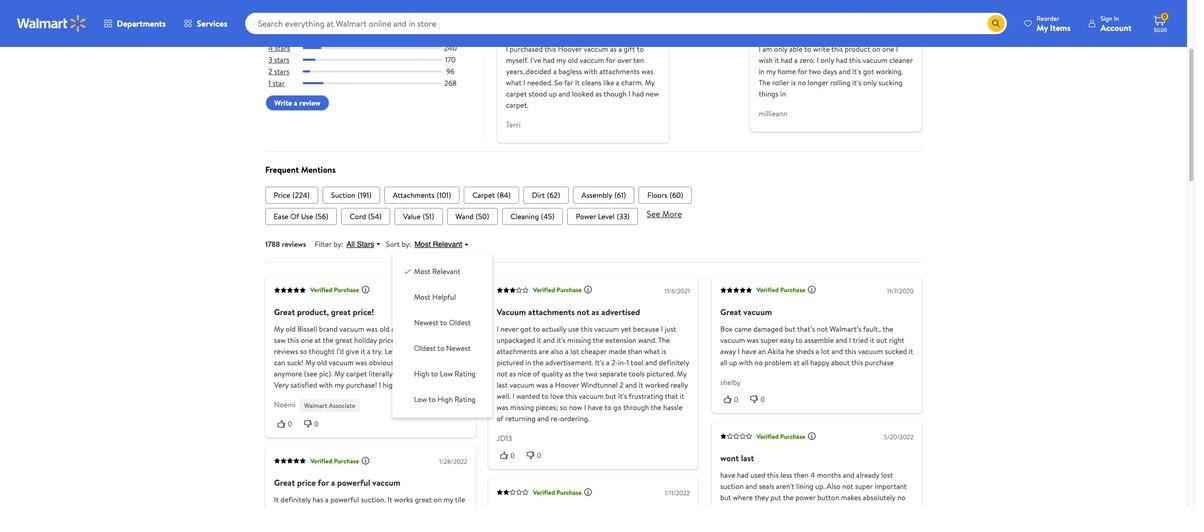 Task type: vqa. For each thing, say whether or not it's contained in the screenshot.
3rd Product group
no



Task type: describe. For each thing, give the bounding box(es) containing it.
happy inside clean home happy mom! i purchased this hoover vaccum as a gift to myself. i've had my old vaccum for over ten years..decided a bagless with attachments was what i needed. so far  it cleans like a charm. my carpet stood up and looked as though i had new carpet.
[[551, 28, 573, 40]]

i've
[[531, 55, 541, 66]]

1 vertical spatial relevant
[[432, 266, 461, 277]]

my up (see
[[305, 357, 315, 368]]

as down the pictured
[[510, 368, 516, 379]]

oldest to newest
[[414, 343, 471, 354]]

this right "about"
[[852, 357, 863, 368]]

happy inside box came damaged but that's not walmart's fault.. the vacuum was super easy to assemble and i tried it out right away i have an akita he sheds a lot and this vacuum sucked it all up with no problem at all happy about this purchase
[[810, 357, 830, 368]]

old up saw
[[285, 324, 296, 334]]

rating for low to high rating
[[455, 394, 476, 405]]

it left out
[[870, 335, 875, 345]]

is inside "need my money back i am only able to write this product on one i wish it had a zero. i only had this vacuum cleaner in my home for two days and it's got working. the roller is no longer rolling it's only sucking things in"
[[792, 77, 796, 88]]

a inside it definitely has a powerful suction. it works great on my tile floors and my carpet. because of the suction it can be
[[325, 494, 328, 505]]

1 all from the left
[[720, 357, 727, 368]]

0 vertical spatial reviews
[[282, 239, 306, 249]]

my right need
[[781, 28, 792, 40]]

0 down problem
[[761, 395, 765, 404]]

to left go
[[605, 402, 612, 413]]

a down quality
[[550, 380, 554, 390]]

all
[[347, 240, 355, 248]]

power
[[576, 211, 596, 222]]

it right that at the bottom of the page
[[680, 391, 685, 401]]

i up myself.
[[506, 44, 508, 55]]

vacuum down "i'd"
[[329, 357, 354, 368]]

verified purchase for 11/14/2020
[[310, 286, 359, 295]]

far
[[564, 77, 573, 88]]

nice
[[518, 368, 532, 379]]

re-
[[551, 413, 561, 424]]

i down charm.
[[629, 89, 631, 99]]

verified for 1/11/2022
[[533, 488, 556, 497]]

home inside clean home happy mom! i purchased this hoover vaccum as a gift to myself. i've had my old vaccum for over ten years..decided a bagless with attachments was what i needed. so far  it cleans like a charm. my carpet stood up and looked as though i had new carpet.
[[528, 28, 549, 40]]

was inside clean home happy mom! i purchased this hoover vaccum as a gift to myself. i've had my old vaccum for over ten years..decided a bagless with attachments was what i needed. so far  it cleans like a charm. my carpet stood up and looked as though i had new carpet.
[[642, 66, 654, 77]]

this up now
[[566, 391, 578, 401]]

are
[[539, 346, 550, 357]]

old inside clean home happy mom! i purchased this hoover vaccum as a gift to myself. i've had my old vaccum for over ten years..decided a bagless with attachments was what i needed. so far  it cleans like a charm. my carpet stood up and looked as though i had new carpet.
[[568, 55, 578, 66]]

and down pieces;
[[538, 413, 549, 424]]

great price for a powerful vaccum
[[274, 477, 400, 489]]

my up be
[[444, 494, 453, 505]]

services
[[197, 18, 228, 29]]

(45)
[[541, 211, 555, 222]]

and down the used
[[746, 481, 757, 492]]

but inside box came damaged but that's not walmart's fault.. the vacuum was super easy to assemble and i tried it out right away i have an akita he sheds a lot and this vacuum sucked it all up with no problem at all happy about this purchase
[[785, 324, 796, 334]]

cleans
[[582, 77, 602, 88]]

assemble
[[804, 335, 834, 345]]

was down the well.
[[497, 402, 509, 413]]

you
[[421, 346, 432, 357]]

1 vertical spatial high
[[438, 394, 453, 405]]

changed
[[394, 368, 422, 379]]

240
[[444, 43, 457, 53]]

4 inside have had used this less then 4 months and already lost suction and seals aren't lining up. also not super important but where they put the power button makes absolutely no sense
[[811, 470, 815, 481]]

the up cheaper in the bottom of the page
[[593, 335, 604, 345]]

this right 'use'
[[581, 324, 593, 334]]

progress bar for 96
[[303, 71, 442, 73]]

makes
[[841, 492, 861, 503]]

Search search field
[[245, 13, 1007, 34]]

be
[[438, 506, 446, 506]]

see more
[[647, 208, 682, 220]]

0 vertical spatial newest
[[414, 317, 439, 328]]

list item containing suction
[[323, 187, 380, 204]]

was down quality
[[537, 380, 548, 390]]

of right nice
[[533, 368, 540, 379]]

hoover inside clean home happy mom! i purchased this hoover vaccum as a gift to myself. i've had my old vaccum for over ten years..decided a bagless with attachments was what i needed. so far  it cleans like a charm. my carpet stood up and looked as though i had new carpet.
[[558, 44, 582, 55]]

tried
[[853, 335, 868, 345]]

i down literally
[[379, 380, 381, 390]]

2 vertical spatial most
[[414, 292, 431, 302]]

super inside have had used this less then 4 months and already lost suction and seals aren't lining up. also not super important but where they put the power button makes absolutely no sense
[[855, 481, 873, 492]]

it's up go
[[619, 391, 628, 401]]

extension
[[606, 335, 637, 345]]

1788 reviews
[[265, 239, 306, 249]]

quality
[[542, 368, 564, 379]]

also
[[551, 346, 564, 357]]

dirt (62)
[[532, 190, 561, 200]]

to inside clean home happy mom! i purchased this hoover vaccum as a gift to myself. i've had my old vaccum for over ten years..decided a bagless with attachments was what i needed. so far  it cleans like a charm. my carpet stood up and looked as though i had new carpet.
[[637, 44, 644, 55]]

0 vertical spatial vaccum
[[584, 44, 609, 55]]

thought
[[309, 346, 335, 357]]

write a review link
[[265, 95, 330, 111]]

verified for 11/6/2021
[[533, 286, 556, 295]]

cheaper
[[581, 346, 607, 357]]

carpet
[[473, 190, 495, 200]]

to down the picking
[[431, 368, 438, 379]]

by: for filter by:
[[334, 239, 343, 249]]

i left just
[[661, 324, 664, 334]]

the inside it definitely has a powerful suction. it works great on my tile floors and my carpet. because of the suction it can be
[[381, 506, 391, 506]]

verified purchase for 1/11/2022
[[533, 488, 582, 497]]

purchase for 1/28/2022
[[334, 456, 359, 465]]

price inside my old bissell brand vacuum was old and had lost suction. i saw this one at the great holiday price of $48 and read reviews so thought i'd give it a try. let me tell you this thing can suck! my old vacuum was obviously not picking up much anymore (see pic). my carpet literally changed colors lol! very satisfied with my purchase! i highly recommend!
[[379, 335, 395, 345]]

to left "actually"
[[534, 324, 541, 334]]

an
[[758, 346, 766, 357]]

3 stars
[[269, 54, 290, 65]]

0 down the jd13
[[511, 451, 515, 460]]

0 button down returning
[[524, 450, 550, 461]]

stars for 4 stars
[[275, 43, 290, 53]]

vacuum up damaged
[[743, 306, 772, 318]]

had down able
[[781, 55, 793, 66]]

had down charm.
[[633, 89, 644, 99]]

was down give
[[355, 357, 367, 368]]

list item containing ease of use
[[265, 208, 337, 225]]

1 inside i never got to actually use this vacuum yet because i just unpackaged it and it's missing the extension wand. the attachments are also a lot cheaper made than what is pictured in the advertisement. it's a 2-in-1 tool and definitely not as nice of quality as the two separate tools pictured. my last vacuum was a hoover windtunnel 2 and it worked really well. i wanted to love this vacuum but it's frustrating that it was missing pieces; so now i have to go through the hassle of returning and re-ordering.
[[627, 357, 630, 368]]

not up 'use'
[[577, 306, 590, 318]]

0 button down the jd13
[[497, 450, 524, 461]]

a inside my old bissell brand vacuum was old and had lost suction. i saw this one at the great holiday price of $48 and read reviews so thought i'd give it a try. let me tell you this thing can suck! my old vacuum was obviously not picking up much anymore (see pic). my carpet literally changed colors lol! very satisfied with my purchase! i highly recommend!
[[367, 346, 370, 357]]

reviews)
[[316, 13, 338, 22]]

important
[[875, 481, 907, 492]]

to up read
[[440, 317, 447, 328]]

departments
[[117, 18, 166, 29]]

so inside i never got to actually use this vacuum yet because i just unpackaged it and it's missing the extension wand. the attachments are also a lot cheaper made than what is pictured in the advertisement. it's a 2-in-1 tool and definitely not as nice of quality as the two separate tools pictured. my last vacuum was a hoover windtunnel 2 and it worked really well. i wanted to love this vacuum but it's frustrating that it was missing pieces; so now i have to go through the hassle of returning and re-ordering.
[[560, 402, 568, 413]]

less
[[781, 470, 792, 481]]

and left already
[[843, 470, 855, 481]]

this right the write
[[832, 44, 843, 55]]

and inside clean home happy mom! i purchased this hoover vaccum as a gift to myself. i've had my old vaccum for over ten years..decided a bagless with attachments was what i needed. so far  it cleans like a charm. my carpet stood up and looked as though i had new carpet.
[[559, 89, 570, 99]]

Most Relevant radio
[[404, 266, 412, 275]]

see
[[647, 208, 661, 220]]

looked
[[572, 89, 594, 99]]

and up "about"
[[832, 346, 843, 357]]

verified for 11/7/2020
[[757, 286, 779, 295]]

i left never
[[497, 324, 499, 334]]

a left 2-
[[607, 357, 610, 368]]

over
[[618, 55, 632, 66]]

it inside clean home happy mom! i purchased this hoover vaccum as a gift to myself. i've had my old vaccum for over ten years..decided a bagless with attachments was what i needed. so far  it cleans like a charm. my carpet stood up and looked as though i had new carpet.
[[575, 77, 580, 88]]

go
[[614, 402, 622, 413]]

vacuum up holiday at the bottom of the page
[[339, 324, 364, 334]]

up inside box came damaged but that's not walmart's fault.. the vacuum was super easy to assemble and i tried it out right away i have an akita he sheds a lot and this vacuum sucked it all up with no problem at all happy about this purchase
[[729, 357, 737, 368]]

very
[[274, 380, 289, 390]]

and up you
[[420, 335, 431, 345]]

a inside box came damaged but that's not walmart's fault.. the vacuum was super easy to assemble and i tried it out right away i have an akita he sheds a lot and this vacuum sucked it all up with no problem at all happy about this purchase
[[816, 346, 819, 357]]

0 horizontal spatial price
[[297, 477, 316, 489]]

and up are
[[544, 335, 555, 345]]

filter by:
[[315, 239, 343, 249]]

purchase for 5/20/2022
[[780, 432, 806, 441]]

no inside box came damaged but that's not walmart's fault.. the vacuum was super easy to assemble and i tried it out right away i have an akita he sheds a lot and this vacuum sucked it all up with no problem at all happy about this purchase
[[755, 357, 763, 368]]

the down advertisement.
[[574, 368, 584, 379]]

suction inside it definitely has a powerful suction. it works great on my tile floors and my carpet. because of the suction it can be
[[393, 506, 417, 506]]

it inside my old bissell brand vacuum was old and had lost suction. i saw this one at the great holiday price of $48 and read reviews so thought i'd give it a try. let me tell you this thing can suck! my old vacuum was obviously not picking up much anymore (see pic). my carpet literally changed colors lol! very satisfied with my purchase! i highly recommend!
[[361, 346, 365, 357]]

at inside box came damaged but that's not walmart's fault.. the vacuum was super easy to assemble and i tried it out right away i have an akita he sheds a lot and this vacuum sucked it all up with no problem at all happy about this purchase
[[793, 357, 800, 368]]

stars for 2 stars
[[274, 66, 290, 77]]

box
[[720, 324, 733, 334]]

suck!
[[287, 357, 303, 368]]

i left am
[[759, 44, 761, 55]]

so inside my old bissell brand vacuum was old and had lost suction. i saw this one at the great holiday price of $48 and read reviews so thought i'd give it a try. let me tell you this thing can suck! my old vacuum was obviously not picking up much anymore (see pic). my carpet literally changed colors lol! very satisfied with my purchase! i highly recommend!
[[300, 346, 307, 357]]

1 vertical spatial vaccum
[[580, 55, 605, 66]]

1 horizontal spatial missing
[[568, 335, 592, 345]]

i down years..decided
[[524, 77, 526, 88]]

(1788
[[299, 13, 314, 22]]

two inside i never got to actually use this vacuum yet because i just unpackaged it and it's missing the extension wand. the attachments are also a lot cheaper made than what is pictured in the advertisement. it's a 2-in-1 tool and definitely not as nice of quality as the two separate tools pictured. my last vacuum was a hoover windtunnel 2 and it worked really well. i wanted to love this vacuum but it's frustrating that it was missing pieces; so now i have to go through the hassle of returning and re-ordering.
[[586, 368, 598, 379]]

a left gift
[[619, 44, 622, 55]]

i never got to actually use this vacuum yet because i just unpackaged it and it's missing the extension wand. the attachments are also a lot cheaper made than what is pictured in the advertisement. it's a 2-in-1 tool and definitely not as nice of quality as the two separate tools pictured. my last vacuum was a hoover windtunnel 2 and it worked really well. i wanted to love this vacuum but it's frustrating that it was missing pieces; so now i have to go through the hassle of returning and re-ordering.
[[497, 324, 690, 424]]

my down has
[[308, 506, 318, 506]]

my down wish
[[767, 66, 776, 77]]

able
[[790, 44, 803, 55]]

high to low rating
[[414, 368, 476, 379]]

out
[[876, 335, 887, 345]]

(1788 reviews)
[[299, 13, 338, 22]]

vacuum up the purchase
[[858, 346, 883, 357]]

a up it definitely has a powerful suction. it works great on my tile floors and my carpet. because of the suction it can be on the bottom of page
[[331, 477, 335, 489]]

2 vertical spatial for
[[318, 477, 329, 489]]

sense
[[720, 504, 738, 506]]

list item containing price
[[265, 187, 318, 204]]

vacuum inside "need my money back i am only able to write this product on one i wish it had a zero. i only had this vacuum cleaner in my home for two days and it's got working. the roller is no longer rolling it's only sucking things in"
[[863, 55, 888, 66]]

because
[[634, 324, 660, 334]]

suction. inside my old bissell brand vacuum was old and had lost suction. i saw this one at the great holiday price of $48 and read reviews so thought i'd give it a try. let me tell you this thing can suck! my old vacuum was obviously not picking up much anymore (see pic). my carpet literally changed colors lol! very satisfied with my purchase! i highly recommend!
[[432, 324, 457, 334]]

1 vertical spatial only
[[821, 55, 834, 66]]

verified purchase information image for 11/7/2020
[[808, 285, 816, 294]]

2 horizontal spatial only
[[864, 77, 877, 88]]

akita
[[768, 346, 784, 357]]

5
[[269, 31, 273, 42]]

my right pic).
[[334, 368, 344, 379]]

0 vertical spatial only
[[774, 44, 788, 55]]

it inside it definitely has a powerful suction. it works great on my tile floors and my carpet. because of the suction it can be
[[418, 506, 423, 506]]

to inside "need my money back i am only able to write this product on one i wish it had a zero. i only had this vacuum cleaner in my home for two days and it's got working. the roller is no longer rolling it's only sucking things in"
[[805, 44, 812, 55]]

need my money back i am only able to write this product on one i wish it had a zero. i only had this vacuum cleaner in my home for two days and it's got working. the roller is no longer rolling it's only sucking things in
[[759, 28, 913, 99]]

i left "tried"
[[849, 335, 851, 345]]

vacuum up extension
[[595, 324, 620, 334]]

in inside i never got to actually use this vacuum yet because i just unpackaged it and it's missing the extension wand. the attachments are also a lot cheaper made than what is pictured in the advertisement. it's a 2-in-1 tool and definitely not as nice of quality as the two separate tools pictured. my last vacuum was a hoover windtunnel 2 and it worked really well. i wanted to love this vacuum but it's frustrating that it was missing pieces; so now i have to go through the hassle of returning and re-ordering.
[[526, 357, 532, 368]]

0 horizontal spatial 2
[[269, 66, 273, 77]]

more
[[663, 208, 682, 220]]

floors (60)
[[648, 190, 684, 200]]

walmart associate
[[304, 401, 355, 410]]

items
[[1051, 22, 1071, 33]]

aren't
[[776, 481, 795, 492]]

really
[[671, 380, 689, 390]]

one inside my old bissell brand vacuum was old and had lost suction. i saw this one at the great holiday price of $48 and read reviews so thought i'd give it a try. let me tell you this thing can suck! my old vacuum was obviously not picking up much anymore (see pic). my carpet literally changed colors lol! very satisfied with my purchase! i highly recommend!
[[301, 335, 313, 345]]

suction. inside it definitely has a powerful suction. it works great on my tile floors and my carpet. because of the suction it can be
[[361, 494, 386, 505]]

what inside clean home happy mom! i purchased this hoover vaccum as a gift to myself. i've had my old vaccum for over ten years..decided a bagless with attachments was what i needed. so far  it cleans like a charm. my carpet stood up and looked as though i had new carpet.
[[506, 77, 522, 88]]

rolling
[[831, 77, 851, 88]]

to up pieces;
[[542, 391, 549, 401]]

1 vertical spatial most
[[414, 266, 431, 277]]

by: for sort by:
[[402, 239, 412, 249]]

was up holiday at the bottom of the page
[[366, 324, 378, 334]]

use
[[301, 211, 313, 222]]

and down the 'walmart's'
[[836, 335, 847, 345]]

as down advertisement.
[[565, 368, 572, 379]]

lol!
[[445, 368, 455, 379]]

and inside it definitely has a powerful suction. it works great on my tile floors and my carpet. because of the suction it can be
[[294, 506, 306, 506]]

1 vertical spatial in
[[781, 89, 786, 99]]

one inside "need my money back i am only able to write this product on one i wish it had a zero. i only had this vacuum cleaner in my home for two days and it's got working. the roller is no longer rolling it's only sucking things in"
[[883, 44, 895, 55]]

product,
[[297, 306, 329, 318]]

268
[[444, 78, 457, 89]]

up inside clean home happy mom! i purchased this hoover vaccum as a gift to myself. i've had my old vaccum for over ten years..decided a bagless with attachments was what i needed. so far  it cleans like a charm. my carpet stood up and looked as though i had new carpet.
[[549, 89, 557, 99]]

on inside "need my money back i am only able to write this product on one i wish it had a zero. i only had this vacuum cleaner in my home for two days and it's got working. the roller is no longer rolling it's only sucking things in"
[[873, 44, 881, 55]]

at inside my old bissell brand vacuum was old and had lost suction. i saw this one at the great holiday price of $48 and read reviews so thought i'd give it a try. let me tell you this thing can suck! my old vacuum was obviously not picking up much anymore (see pic). my carpet literally changed colors lol! very satisfied with my purchase! i highly recommend!
[[315, 335, 321, 345]]

purchase for 11/7/2020
[[780, 286, 806, 295]]

it up are
[[537, 335, 542, 345]]

and up the me
[[391, 324, 403, 334]]

myself.
[[506, 55, 529, 66]]

it right sucked on the right bottom
[[909, 346, 913, 357]]

this down product
[[850, 55, 861, 66]]

powerful for vaccum
[[337, 477, 370, 489]]

not inside i never got to actually use this vacuum yet because i just unpackaged it and it's missing the extension wand. the attachments are also a lot cheaper made than what is pictured in the advertisement. it's a 2-in-1 tool and definitely not as nice of quality as the two separate tools pictured. my last vacuum was a hoover windtunnel 2 and it worked really well. i wanted to love this vacuum but it's frustrating that it was missing pieces; so now i have to go through the hassle of returning and re-ordering.
[[497, 368, 508, 379]]

1 horizontal spatial in
[[759, 66, 765, 77]]

what inside i never got to actually use this vacuum yet because i just unpackaged it and it's missing the extension wand. the attachments are also a lot cheaper made than what is pictured in the advertisement. it's a 2-in-1 tool and definitely not as nice of quality as the two separate tools pictured. my last vacuum was a hoover windtunnel 2 and it worked really well. i wanted to love this vacuum but it's frustrating that it was missing pieces; so now i have to go through the hassle of returning and re-ordering.
[[645, 346, 660, 357]]

(54)
[[368, 211, 382, 222]]

0 vertical spatial high
[[414, 368, 430, 379]]

of inside my old bissell brand vacuum was old and had lost suction. i saw this one at the great holiday price of $48 and read reviews so thought i'd give it a try. let me tell you this thing can suck! my old vacuum was obviously not picking up much anymore (see pic). my carpet literally changed colors lol! very satisfied with my purchase! i highly recommend!
[[397, 335, 404, 345]]

carpet. inside it definitely has a powerful suction. it works great on my tile floors and my carpet. because of the suction it can be
[[319, 506, 342, 506]]

to down recommend!
[[429, 394, 436, 405]]

me
[[397, 346, 407, 357]]

had inside my old bissell brand vacuum was old and had lost suction. i saw this one at the great holiday price of $48 and read reviews so thought i'd give it a try. let me tell you this thing can suck! my old vacuum was obviously not picking up much anymore (see pic). my carpet literally changed colors lol! very satisfied with my purchase! i highly recommend!
[[405, 324, 416, 334]]

this inside have had used this less then 4 months and already lost suction and seals aren't lining up. also not super important but where they put the power button makes absolutely no sense
[[767, 470, 779, 481]]

(84)
[[497, 190, 511, 200]]

that's
[[797, 324, 815, 334]]

associate
[[329, 401, 355, 410]]

price (224)
[[274, 190, 310, 200]]

then
[[794, 470, 809, 481]]

vacuum up away
[[720, 335, 745, 345]]

all stars button
[[343, 239, 386, 249]]

i right away
[[738, 346, 740, 357]]

working.
[[876, 66, 904, 77]]

0 vertical spatial 4
[[269, 43, 273, 53]]

i right zero.
[[817, 55, 819, 66]]

$48
[[405, 335, 418, 345]]

vacuum down nice
[[510, 380, 535, 390]]

not inside box came damaged but that's not walmart's fault.. the vacuum was super easy to assemble and i tried it out right away i have an akita he sheds a lot and this vacuum sucked it all up with no problem at all happy about this purchase
[[817, 324, 828, 334]]

1 vertical spatial oldest
[[414, 343, 436, 354]]

carpet (84)
[[473, 190, 511, 200]]

departments button
[[95, 11, 175, 36]]

old up let
[[380, 324, 390, 334]]

and down tools
[[626, 380, 638, 390]]

my inside reorder my items
[[1037, 22, 1048, 33]]

to left thing
[[438, 343, 445, 354]]

list item containing cleaning
[[502, 208, 563, 225]]

verified purchase information image for attachments
[[584, 285, 593, 294]]

as down cleans
[[596, 89, 602, 99]]

longer
[[808, 77, 829, 88]]

my inside i never got to actually use this vacuum yet because i just unpackaged it and it's missing the extension wand. the attachments are also a lot cheaper made than what is pictured in the advertisement. it's a 2-in-1 tool and definitely not as nice of quality as the two separate tools pictured. my last vacuum was a hoover windtunnel 2 and it worked really well. i wanted to love this vacuum but it's frustrating that it was missing pieces; so now i have to go through the hassle of returning and re-ordering.
[[677, 368, 687, 379]]

great for great vacuum
[[720, 306, 741, 318]]

but inside have had used this less then 4 months and already lost suction and seals aren't lining up. also not super important but where they put the power button makes absolutely no sense
[[720, 492, 731, 503]]

have inside box came damaged but that's not walmart's fault.. the vacuum was super easy to assemble and i tried it out right away i have an akita he sheds a lot and this vacuum sucked it all up with no problem at all happy about this purchase
[[742, 346, 757, 357]]

never
[[501, 324, 519, 334]]

this right saw
[[287, 335, 299, 345]]

it's down product
[[853, 66, 862, 77]]

like
[[604, 77, 614, 88]]

wont
[[720, 452, 739, 464]]

i right the well.
[[513, 391, 515, 401]]

0 down the shelby
[[734, 395, 738, 404]]

of inside it definitely has a powerful suction. it works great on my tile floors and my carpet. because of the suction it can be
[[372, 506, 379, 506]]

seals
[[759, 481, 774, 492]]

1 horizontal spatial oldest
[[449, 317, 471, 328]]

list item containing carpet
[[464, 187, 519, 204]]

list item containing attachments
[[384, 187, 460, 204]]

great inside it definitely has a powerful suction. it works great on my tile floors and my carpet. because of the suction it can be
[[415, 494, 432, 505]]

verified purchase for 1/28/2022
[[310, 456, 359, 465]]

easy
[[780, 335, 794, 345]]

in-
[[619, 357, 627, 368]]

wont last
[[720, 452, 754, 464]]

2-
[[612, 357, 619, 368]]

0 horizontal spatial missing
[[511, 402, 534, 413]]

they
[[755, 492, 769, 503]]

1 horizontal spatial it
[[387, 494, 392, 505]]

great for great product, great price!
[[274, 306, 295, 318]]

it's right rolling
[[853, 77, 862, 88]]

ordering.
[[561, 413, 590, 424]]

with inside clean home happy mom! i purchased this hoover vaccum as a gift to myself. i've had my old vaccum for over ten years..decided a bagless with attachments was what i needed. so far  it cleans like a charm. my carpet stood up and looked as though i had new carpet.
[[584, 66, 598, 77]]

great inside my old bissell brand vacuum was old and had lost suction. i saw this one at the great holiday price of $48 and read reviews so thought i'd give it a try. let me tell you this thing can suck! my old vacuum was obviously not picking up much anymore (see pic). my carpet literally changed colors lol! very satisfied with my purchase! i highly recommend!
[[335, 335, 352, 345]]



Task type: locate. For each thing, give the bounding box(es) containing it.
1 horizontal spatial home
[[778, 66, 796, 77]]

i right now
[[585, 402, 587, 413]]

verified purchase for 5/20/2022
[[757, 432, 806, 441]]

the inside my old bissell brand vacuum was old and had lost suction. i saw this one at the great holiday price of $48 and read reviews so thought i'd give it a try. let me tell you this thing can suck! my old vacuum was obviously not picking up much anymore (see pic). my carpet literally changed colors lol! very satisfied with my purchase! i highly recommend!
[[323, 335, 333, 345]]

1 vertical spatial 2
[[620, 380, 624, 390]]

2 lot from the left
[[821, 346, 830, 357]]

old up bagless at the top left of the page
[[568, 55, 578, 66]]

attachments up "actually"
[[529, 306, 575, 318]]

verified purchase for 11/7/2020
[[757, 286, 806, 295]]

1 vertical spatial carpet
[[346, 368, 367, 379]]

1 vertical spatial attachments
[[529, 306, 575, 318]]

powerful
[[337, 477, 370, 489], [330, 494, 359, 505]]

he
[[786, 346, 794, 357]]

0 down walmart
[[314, 420, 318, 428]]

with inside box came damaged but that's not walmart's fault.. the vacuum was super easy to assemble and i tried it out right away i have an akita he sheds a lot and this vacuum sucked it all up with no problem at all happy about this purchase
[[739, 357, 753, 368]]

carpet inside clean home happy mom! i purchased this hoover vaccum as a gift to myself. i've had my old vaccum for over ten years..decided a bagless with attachments was what i needed. so far  it cleans like a charm. my carpet stood up and looked as though i had new carpet.
[[506, 89, 527, 99]]

0 horizontal spatial low
[[414, 394, 427, 405]]

1788
[[265, 239, 280, 249]]

returning
[[506, 413, 536, 424]]

1 vertical spatial lost
[[881, 470, 893, 481]]

option group containing most relevant
[[401, 262, 484, 409]]

0 vertical spatial no
[[798, 77, 806, 88]]

most relevant
[[415, 240, 462, 248], [414, 266, 461, 277]]

2 vertical spatial great
[[415, 494, 432, 505]]

it down tools
[[639, 380, 644, 390]]

write
[[813, 44, 830, 55]]

3 progress bar from the top
[[303, 71, 442, 73]]

sucking
[[879, 77, 903, 88]]

verified purchase information image for 1/11/2022
[[584, 488, 593, 496]]

purchase
[[566, 8, 591, 17], [819, 8, 844, 17], [334, 286, 359, 295], [557, 286, 582, 295], [780, 286, 806, 295], [780, 432, 806, 441], [334, 456, 359, 465], [557, 488, 582, 497]]

verified for 1/28/2022
[[310, 456, 332, 465]]

the down frustrating
[[651, 402, 662, 413]]

2 horizontal spatial with
[[739, 357, 753, 368]]

attachments down over
[[600, 66, 640, 77]]

on up be
[[434, 494, 442, 505]]

high down recommend!
[[438, 394, 453, 405]]

0 vertical spatial most
[[415, 240, 431, 248]]

verified purchase information image up price!
[[361, 285, 370, 294]]

0 vertical spatial attachments
[[600, 66, 640, 77]]

0 vertical spatial on
[[873, 44, 881, 55]]

wanted
[[517, 391, 540, 401]]

now
[[569, 402, 583, 413]]

lost
[[418, 324, 430, 334], [881, 470, 893, 481]]

0 horizontal spatial in
[[526, 357, 532, 368]]

1 vertical spatial is
[[662, 346, 667, 357]]

my left 'items'
[[1037, 22, 1048, 33]]

1 horizontal spatial the
[[759, 77, 771, 88]]

purchase for 11/6/2021
[[557, 286, 582, 295]]

stars for 5 stars
[[274, 31, 290, 42]]

option group
[[401, 262, 484, 409]]

assembly
[[582, 190, 613, 200]]

lot inside box came damaged but that's not walmart's fault.. the vacuum was super easy to assemble and i tried it out right away i have an akita he sheds a lot and this vacuum sucked it all up with no problem at all happy about this purchase
[[821, 346, 830, 357]]

most right sort by:
[[415, 240, 431, 248]]

0 horizontal spatial one
[[301, 335, 313, 345]]

this up seals
[[767, 470, 779, 481]]

list item containing power level
[[568, 208, 639, 225]]

got
[[863, 66, 875, 77], [521, 324, 532, 334]]

0 horizontal spatial it
[[274, 494, 279, 505]]

this down read
[[434, 346, 446, 357]]

windtunnel
[[581, 380, 618, 390]]

0 horizontal spatial 1
[[269, 78, 271, 89]]

and
[[839, 66, 851, 77], [559, 89, 570, 99], [391, 324, 403, 334], [420, 335, 431, 345], [544, 335, 555, 345], [836, 335, 847, 345], [832, 346, 843, 357], [646, 357, 658, 368], [626, 380, 638, 390], [538, 413, 549, 424], [843, 470, 855, 481], [746, 481, 757, 492], [294, 506, 306, 506]]

of
[[290, 211, 299, 222]]

2 down separate at the right bottom
[[620, 380, 624, 390]]

bissell
[[297, 324, 317, 334]]

only
[[774, 44, 788, 55], [821, 55, 834, 66], [864, 77, 877, 88]]

vacuum up working.
[[863, 55, 888, 66]]

recommend!
[[404, 380, 445, 390]]

great product, great price!
[[274, 306, 374, 318]]

0 vertical spatial at
[[315, 335, 321, 345]]

verified purchase information image for last
[[808, 432, 816, 440]]

sign
[[1101, 14, 1113, 23]]

my up saw
[[274, 324, 284, 334]]

reorder my items
[[1037, 14, 1071, 33]]

1 vertical spatial low
[[414, 394, 427, 405]]

great for great price for a powerful vaccum
[[274, 477, 295, 489]]

list item containing value
[[395, 208, 443, 225]]

verified purchase information image for product,
[[361, 285, 370, 294]]

had up days
[[836, 55, 848, 66]]

most right most relevant radio
[[414, 266, 431, 277]]

newest up read
[[414, 317, 439, 328]]

not up assemble
[[817, 324, 828, 334]]

progress bar for 170
[[303, 59, 442, 61]]

1 horizontal spatial newest
[[446, 343, 471, 354]]

in
[[1114, 14, 1120, 23]]

vacuum
[[497, 306, 527, 318]]

0 horizontal spatial with
[[319, 380, 333, 390]]

not up makes
[[842, 481, 853, 492]]

and down far
[[559, 89, 570, 99]]

progress bar for 268
[[303, 82, 442, 84]]

not inside my old bissell brand vacuum was old and had lost suction. i saw this one at the great holiday price of $48 and read reviews so thought i'd give it a try. let me tell you this thing can suck! my old vacuum was obviously not picking up much anymore (see pic). my carpet literally changed colors lol! very satisfied with my purchase! i highly recommend!
[[401, 357, 412, 368]]

list item
[[265, 187, 318, 204], [323, 187, 380, 204], [384, 187, 460, 204], [464, 187, 519, 204], [524, 187, 569, 204], [573, 187, 635, 204], [639, 187, 692, 204], [265, 208, 337, 225], [341, 208, 390, 225], [395, 208, 443, 225], [447, 208, 498, 225], [502, 208, 563, 225], [568, 208, 639, 225]]

oldest
[[449, 317, 471, 328], [414, 343, 436, 354]]

can inside it definitely has a powerful suction. it works great on my tile floors and my carpet. because of the suction it can be
[[425, 506, 436, 506]]

this down "tried"
[[845, 346, 857, 357]]

1 horizontal spatial high
[[438, 394, 453, 405]]

1 horizontal spatial but
[[720, 492, 731, 503]]

the down brand
[[323, 335, 333, 345]]

up inside my old bissell brand vacuum was old and had lost suction. i saw this one at the great holiday price of $48 and read reviews so thought i'd give it a try. let me tell you this thing can suck! my old vacuum was obviously not picking up much anymore (see pic). my carpet literally changed colors lol! very satisfied with my purchase! i highly recommend!
[[438, 357, 446, 368]]

Walmart Site-Wide search field
[[245, 13, 1007, 34]]

as left the advertised
[[592, 306, 600, 318]]

helpful
[[432, 292, 456, 302]]

1 rating from the top
[[455, 368, 476, 379]]

(33)
[[617, 211, 630, 222]]

0 button down walmart
[[300, 419, 327, 429]]

had right i've
[[543, 55, 555, 66]]

cord
[[350, 211, 366, 222]]

i up thing
[[459, 324, 461, 334]]

purchase!
[[346, 380, 377, 390]]

vacuum attachments not as advertised
[[497, 306, 641, 318]]

vaccum up cleans
[[580, 55, 605, 66]]

2 by: from the left
[[402, 239, 412, 249]]

what down years..decided
[[506, 77, 522, 88]]

a right has
[[325, 494, 328, 505]]

have inside i never got to actually use this vacuum yet because i just unpackaged it and it's missing the extension wand. the attachments are also a lot cheaper made than what is pictured in the advertisement. it's a 2-in-1 tool and definitely not as nice of quality as the two separate tools pictured. my last vacuum was a hoover windtunnel 2 and it worked really well. i wanted to love this vacuum but it's frustrating that it was missing pieces; so now i have to go through the hassle of returning and re-ordering.
[[588, 402, 603, 413]]

relevant inside dropdown button
[[433, 240, 462, 248]]

powerful inside it definitely has a powerful suction. it works great on my tile floors and my carpet. because of the suction it can be
[[330, 494, 359, 505]]

my old bissell brand vacuum was old and had lost suction. i saw this one at the great holiday price of $48 and read reviews so thought i'd give it a try. let me tell you this thing can suck! my old vacuum was obviously not picking up much anymore (see pic). my carpet literally changed colors lol! very satisfied with my purchase! i highly recommend!
[[274, 324, 466, 390]]

a inside "need my money back i am only able to write this product on one i wish it had a zero. i only had this vacuum cleaner in my home for two days and it's got working. the roller is no longer rolling it's only sucking things in"
[[795, 55, 798, 66]]

great up box
[[720, 306, 741, 318]]

stars down 3 stars
[[274, 66, 290, 77]]

2 horizontal spatial in
[[781, 89, 786, 99]]

missing down 'use'
[[568, 335, 592, 345]]

most relevant down (51)
[[415, 240, 462, 248]]

most relevant inside dropdown button
[[415, 240, 462, 248]]

1 horizontal spatial is
[[792, 77, 796, 88]]

was inside box came damaged but that's not walmart's fault.. the vacuum was super easy to assemble and i tried it out right away i have an akita he sheds a lot and this vacuum sucked it all up with no problem at all happy about this purchase
[[747, 335, 759, 345]]

old down 'thought'
[[317, 357, 327, 368]]

the down aren't
[[783, 492, 794, 503]]

it's up also
[[557, 335, 566, 345]]

verified for 5/20/2022
[[757, 432, 779, 441]]

super down already
[[855, 481, 873, 492]]

1 vertical spatial can
[[425, 506, 436, 506]]

two up longer
[[809, 66, 821, 77]]

had
[[543, 55, 555, 66], [781, 55, 793, 66], [836, 55, 848, 66], [633, 89, 644, 99], [405, 324, 416, 334], [737, 470, 749, 481]]

a inside write a review link
[[294, 98, 298, 109]]

but inside i never got to actually use this vacuum yet because i just unpackaged it and it's missing the extension wand. the attachments are also a lot cheaper made than what is pictured in the advertisement. it's a 2-in-1 tool and definitely not as nice of quality as the two separate tools pictured. my last vacuum was a hoover windtunnel 2 and it worked really well. i wanted to love this vacuum but it's frustrating that it was missing pieces; so now i have to go through the hassle of returning and re-ordering.
[[606, 391, 617, 401]]

the up out
[[883, 324, 894, 334]]

170
[[445, 54, 456, 65]]

1 vertical spatial but
[[606, 391, 617, 401]]

of up the jd13
[[497, 413, 504, 424]]

services button
[[175, 11, 237, 36]]

low down much
[[440, 368, 453, 379]]

my inside clean home happy mom! i purchased this hoover vaccum as a gift to myself. i've had my old vaccum for over ten years..decided a bagless with attachments was what i needed. so far  it cleans like a charm. my carpet stood up and looked as though i had new carpet.
[[557, 55, 566, 66]]

sign in account
[[1101, 14, 1132, 33]]

hoover up love
[[556, 380, 580, 390]]

4 progress bar from the top
[[303, 82, 442, 84]]

most left helpful
[[414, 292, 431, 302]]

suction. up because
[[361, 494, 386, 505]]

tile
[[455, 494, 465, 505]]

2 all from the left
[[802, 357, 809, 368]]

definitely up floors
[[280, 494, 311, 505]]

reviews inside my old bissell brand vacuum was old and had lost suction. i saw this one at the great holiday price of $48 and read reviews so thought i'd give it a try. let me tell you this thing can suck! my old vacuum was obviously not picking up much anymore (see pic). my carpet literally changed colors lol! very satisfied with my purchase! i highly recommend!
[[274, 346, 298, 357]]

advertisement.
[[546, 357, 594, 368]]

1 vertical spatial powerful
[[330, 494, 359, 505]]

most inside most relevant dropdown button
[[415, 240, 431, 248]]

list item containing floors
[[639, 187, 692, 204]]

low
[[440, 368, 453, 379], [414, 394, 427, 405]]

1 vertical spatial rating
[[455, 394, 476, 405]]

lining
[[796, 481, 814, 492]]

my inside clean home happy mom! i purchased this hoover vaccum as a gift to myself. i've had my old vaccum for over ten years..decided a bagless with attachments was what i needed. so far  it cleans like a charm. my carpet stood up and looked as though i had new carpet.
[[645, 77, 655, 88]]

1/28/2022
[[439, 457, 467, 466]]

0 horizontal spatial can
[[274, 357, 285, 368]]

0 vertical spatial but
[[785, 324, 796, 334]]

the inside box came damaged but that's not walmart's fault.. the vacuum was super easy to assemble and i tried it out right away i have an akita he sheds a lot and this vacuum sucked it all up with no problem at all happy about this purchase
[[883, 324, 894, 334]]

1 horizontal spatial definitely
[[659, 357, 690, 368]]

lot down assemble
[[821, 346, 830, 357]]

0 horizontal spatial definitely
[[280, 494, 311, 505]]

a right also
[[566, 346, 569, 357]]

progress bar
[[303, 47, 442, 49], [303, 59, 442, 61], [303, 71, 442, 73], [303, 82, 442, 84]]

attachments
[[393, 190, 435, 200]]

suction
[[720, 481, 744, 492], [393, 506, 417, 506]]

definitely inside i never got to actually use this vacuum yet because i just unpackaged it and it's missing the extension wand. the attachments are also a lot cheaper made than what is pictured in the advertisement. it's a 2-in-1 tool and definitely not as nice of quality as the two separate tools pictured. my last vacuum was a hoover windtunnel 2 and it worked really well. i wanted to love this vacuum but it's frustrating that it was missing pieces; so now i have to go through the hassle of returning and re-ordering.
[[659, 357, 690, 368]]

this inside clean home happy mom! i purchased this hoover vaccum as a gift to myself. i've had my old vaccum for over ten years..decided a bagless with attachments was what i needed. so far  it cleans like a charm. my carpet stood up and looked as though i had new carpet.
[[545, 44, 556, 55]]

hassle
[[664, 402, 683, 413]]

1 horizontal spatial 4
[[811, 470, 815, 481]]

wand.
[[639, 335, 657, 345]]

0 inside 0 $0.00
[[1163, 12, 1167, 21]]

and inside "need my money back i am only able to write this product on one i wish it had a zero. i only had this vacuum cleaner in my home for two days and it's got working. the roller is no longer rolling it's only sucking things in"
[[839, 66, 851, 77]]

pic).
[[319, 368, 332, 379]]

0 horizontal spatial 4
[[269, 43, 273, 53]]

0 horizontal spatial so
[[300, 346, 307, 357]]

as left gift
[[610, 44, 617, 55]]

missing up returning
[[511, 402, 534, 413]]

hoover inside i never got to actually use this vacuum yet because i just unpackaged it and it's missing the extension wand. the attachments are also a lot cheaper made than what is pictured in the advertisement. it's a 2-in-1 tool and definitely not as nice of quality as the two separate tools pictured. my last vacuum was a hoover windtunnel 2 and it worked really well. i wanted to love this vacuum but it's frustrating that it was missing pieces; so now i have to go through the hassle of returning and re-ordering.
[[556, 380, 580, 390]]

can left be
[[425, 506, 436, 506]]

the down just
[[659, 335, 671, 345]]

purchase for 11/14/2020
[[334, 286, 359, 295]]

1 star
[[269, 78, 285, 89]]

1 vertical spatial one
[[301, 335, 313, 345]]

a right the like
[[616, 77, 620, 88]]

but up sense
[[720, 492, 731, 503]]

list item containing dirt
[[524, 187, 569, 204]]

list item containing cord
[[341, 208, 390, 225]]

can inside my old bissell brand vacuum was old and had lost suction. i saw this one at the great holiday price of $48 and read reviews so thought i'd give it a try. let me tell you this thing can suck! my old vacuum was obviously not picking up much anymore (see pic). my carpet literally changed colors lol! very satisfied with my purchase! i highly recommend!
[[274, 357, 285, 368]]

0 vertical spatial 2
[[269, 66, 273, 77]]

it inside "need my money back i am only able to write this product on one i wish it had a zero. i only had this vacuum cleaner in my home for two days and it's got working. the roller is no longer rolling it's only sucking things in"
[[775, 55, 779, 66]]

1 horizontal spatial suction.
[[432, 324, 457, 334]]

great vacuum
[[720, 306, 772, 318]]

the inside "need my money back i am only able to write this product on one i wish it had a zero. i only had this vacuum cleaner in my home for two days and it's got working. the roller is no longer rolling it's only sucking things in"
[[759, 77, 771, 88]]

list item containing wand
[[447, 208, 498, 225]]

away
[[720, 346, 736, 357]]

verified for 11/14/2020
[[310, 286, 332, 295]]

2 vertical spatial vaccum
[[372, 477, 400, 489]]

0 horizontal spatial last
[[497, 380, 508, 390]]

lot inside i never got to actually use this vacuum yet because i just unpackaged it and it's missing the extension wand. the attachments are also a lot cheaper made than what is pictured in the advertisement. it's a 2-in-1 tool and definitely not as nice of quality as the two separate tools pictured. my last vacuum was a hoover windtunnel 2 and it worked really well. i wanted to love this vacuum but it's frustrating that it was missing pieces; so now i have to go through the hassle of returning and re-ordering.
[[571, 346, 580, 357]]

satisfied
[[290, 380, 317, 390]]

this right purchased
[[545, 44, 556, 55]]

for inside "need my money back i am only able to write this product on one i wish it had a zero. i only had this vacuum cleaner in my home for two days and it's got working. the roller is no longer rolling it's only sucking things in"
[[798, 66, 808, 77]]

super inside box came damaged but that's not walmart's fault.. the vacuum was super easy to assemble and i tried it out right away i have an akita he sheds a lot and this vacuum sucked it all up with no problem at all happy about this purchase
[[761, 335, 778, 345]]

2 vertical spatial but
[[720, 492, 731, 503]]

1 horizontal spatial all
[[802, 357, 809, 368]]

floors
[[274, 506, 293, 506]]

and up rolling
[[839, 66, 851, 77]]

0 horizontal spatial the
[[659, 335, 671, 345]]

1 horizontal spatial low
[[440, 368, 453, 379]]

0 horizontal spatial got
[[521, 324, 532, 334]]

lost inside my old bissell brand vacuum was old and had lost suction. i saw this one at the great holiday price of $48 and read reviews so thought i'd give it a try. let me tell you this thing can suck! my old vacuum was obviously not picking up much anymore (see pic). my carpet literally changed colors lol! very satisfied with my purchase! i highly recommend!
[[418, 324, 430, 334]]

3
[[269, 54, 273, 65]]

progress bar for 240
[[303, 47, 442, 49]]

had left the used
[[737, 470, 749, 481]]

list item containing assembly
[[573, 187, 635, 204]]

0 vertical spatial great
[[331, 306, 351, 318]]

on inside it definitely has a powerful suction. it works great on my tile floors and my carpet. because of the suction it can be
[[434, 494, 442, 505]]

power level (33)
[[576, 211, 630, 222]]

0 horizontal spatial two
[[586, 368, 598, 379]]

1 vertical spatial on
[[434, 494, 442, 505]]

0 button down the noemi
[[274, 419, 300, 429]]

all down sheds at the bottom of the page
[[802, 357, 809, 368]]

all down away
[[720, 357, 727, 368]]

1014
[[444, 31, 458, 42]]

old
[[568, 55, 578, 66], [285, 324, 296, 334], [380, 324, 390, 334], [317, 357, 327, 368]]

i up cleaner
[[896, 44, 898, 55]]

so left now
[[560, 402, 568, 413]]

2 horizontal spatial up
[[729, 357, 737, 368]]

is right roller
[[792, 77, 796, 88]]

verified purchase information image
[[808, 285, 816, 294], [584, 488, 593, 496]]

2 progress bar from the top
[[303, 59, 442, 61]]

0 vertical spatial 1
[[269, 78, 271, 89]]

0 horizontal spatial no
[[755, 357, 763, 368]]

1 horizontal spatial only
[[821, 55, 834, 66]]

suction up where at bottom right
[[720, 481, 744, 492]]

(62)
[[547, 190, 561, 200]]

pictured
[[497, 357, 524, 368]]

0 horizontal spatial happy
[[551, 28, 573, 40]]

to inside box came damaged but that's not walmart's fault.. the vacuum was super easy to assemble and i tried it out right away i have an akita he sheds a lot and this vacuum sucked it all up with no problem at all happy about this purchase
[[796, 335, 803, 345]]

2 stars
[[269, 66, 290, 77]]

no inside have had used this less then 4 months and already lost suction and seals aren't lining up. also not super important but where they put the power button makes absolutely no sense
[[897, 492, 906, 503]]

11/7/2020
[[887, 286, 914, 295]]

the down are
[[533, 357, 544, 368]]

0 vertical spatial rating
[[455, 368, 476, 379]]

filter
[[315, 239, 332, 249]]

1 horizontal spatial price
[[379, 335, 395, 345]]

1 horizontal spatial for
[[606, 55, 616, 66]]

much
[[448, 357, 466, 368]]

reviews
[[282, 239, 306, 249], [274, 346, 298, 357]]

walmart image
[[17, 15, 86, 32]]

have inside have had used this less then 4 months and already lost suction and seals aren't lining up. also not super important but where they put the power button makes absolutely no sense
[[720, 470, 735, 481]]

mom!
[[575, 28, 596, 40]]

0 horizontal spatial suction
[[393, 506, 417, 506]]

stars down 5 stars
[[275, 43, 290, 53]]

carpet. inside clean home happy mom! i purchased this hoover vaccum as a gift to myself. i've had my old vaccum for over ten years..decided a bagless with attachments was what i needed. so far  it cleans like a charm. my carpet stood up and looked as though i had new carpet.
[[506, 100, 529, 111]]

1 horizontal spatial what
[[645, 346, 660, 357]]

1 horizontal spatial no
[[798, 77, 806, 88]]

super
[[761, 335, 778, 345], [855, 481, 873, 492]]

happy left mom! in the left top of the page
[[551, 28, 573, 40]]

home inside "need my money back i am only able to write this product on one i wish it had a zero. i only had this vacuum cleaner in my home for two days and it's got working. the roller is no longer rolling it's only sucking things in"
[[778, 66, 796, 77]]

vacuum down the windtunnel
[[579, 391, 604, 401]]

0 vertical spatial super
[[761, 335, 778, 345]]

(50)
[[476, 211, 489, 222]]

1 vertical spatial reviews
[[274, 346, 298, 357]]

2 horizontal spatial it
[[575, 77, 580, 88]]

0 horizontal spatial high
[[414, 368, 430, 379]]

0 vertical spatial verified purchase information image
[[808, 285, 816, 294]]

0 button down the shelby
[[720, 394, 747, 405]]

1 horizontal spatial one
[[883, 44, 895, 55]]

see more list
[[265, 208, 922, 225]]

days
[[823, 66, 838, 77]]

is inside i never got to actually use this vacuum yet because i just unpackaged it and it's missing the extension wand. the attachments are also a lot cheaper made than what is pictured in the advertisement. it's a 2-in-1 tool and definitely not as nice of quality as the two separate tools pictured. my last vacuum was a hoover windtunnel 2 and it worked really well. i wanted to love this vacuum but it's frustrating that it was missing pieces; so now i have to go through the hassle of returning and re-ordering.
[[662, 346, 667, 357]]

definitely
[[659, 357, 690, 368], [280, 494, 311, 505]]

got inside "need my money back i am only able to write this product on one i wish it had a zero. i only had this vacuum cleaner in my home for two days and it's got working. the roller is no longer rolling it's only sucking things in"
[[863, 66, 875, 77]]

the
[[883, 324, 894, 334], [323, 335, 333, 345], [593, 335, 604, 345], [533, 357, 544, 368], [574, 368, 584, 379], [651, 402, 662, 413], [783, 492, 794, 503], [381, 506, 391, 506]]

two inside "need my money back i am only able to write this product on one i wish it had a zero. i only had this vacuum cleaner in my home for two days and it's got working. the roller is no longer rolling it's only sucking things in"
[[809, 66, 821, 77]]

4
[[269, 43, 273, 53], [811, 470, 815, 481]]

well.
[[497, 391, 511, 401]]

0 vertical spatial have
[[742, 346, 757, 357]]

assembly (61)
[[582, 190, 626, 200]]

vacuum
[[863, 55, 888, 66], [743, 306, 772, 318], [339, 324, 364, 334], [595, 324, 620, 334], [720, 335, 745, 345], [858, 346, 883, 357], [329, 357, 354, 368], [510, 380, 535, 390], [579, 391, 604, 401]]

it left be
[[418, 506, 423, 506]]

on
[[873, 44, 881, 55], [434, 494, 442, 505]]

reviews down saw
[[274, 346, 298, 357]]

last inside i never got to actually use this vacuum yet because i just unpackaged it and it's missing the extension wand. the attachments are also a lot cheaper made than what is pictured in the advertisement. it's a 2-in-1 tool and definitely not as nice of quality as the two separate tools pictured. my last vacuum was a hoover windtunnel 2 and it worked really well. i wanted to love this vacuum but it's frustrating that it was missing pieces; so now i have to go through the hassle of returning and re-ordering.
[[497, 380, 508, 390]]

works
[[394, 494, 413, 505]]

0 vertical spatial home
[[528, 28, 549, 40]]

stars for 3 stars
[[274, 54, 290, 65]]

0 vertical spatial so
[[300, 346, 307, 357]]

2 horizontal spatial but
[[785, 324, 796, 334]]

dirt
[[532, 190, 545, 200]]

(224)
[[293, 190, 310, 200]]

definitely inside it definitely has a powerful suction. it works great on my tile floors and my carpet. because of the suction it can be
[[280, 494, 311, 505]]

1 by: from the left
[[334, 239, 343, 249]]

the inside have had used this less then 4 months and already lost suction and seals aren't lining up. also not super important but where they put the power button makes absolutely no sense
[[783, 492, 794, 503]]

had inside have had used this less then 4 months and already lost suction and seals aren't lining up. also not super important but where they put the power button makes absolutely no sense
[[737, 470, 749, 481]]

2 horizontal spatial for
[[798, 66, 808, 77]]

great up "i'd"
[[335, 335, 352, 345]]

1 horizontal spatial carpet
[[506, 89, 527, 99]]

no
[[798, 77, 806, 88], [755, 357, 763, 368], [897, 492, 906, 503]]

attachments inside clean home happy mom! i purchased this hoover vaccum as a gift to myself. i've had my old vaccum for over ten years..decided a bagless with attachments was what i needed. so far  it cleans like a charm. my carpet stood up and looked as though i had new carpet.
[[600, 66, 640, 77]]

1 horizontal spatial last
[[741, 452, 754, 464]]

attachments inside i never got to actually use this vacuum yet because i just unpackaged it and it's missing the extension wand. the attachments are also a lot cheaper made than what is pictured in the advertisement. it's a 2-in-1 tool and definitely not as nice of quality as the two separate tools pictured. my last vacuum was a hoover windtunnel 2 and it worked really well. i wanted to love this vacuum but it's frustrating that it was missing pieces; so now i have to go through the hassle of returning and re-ordering.
[[497, 346, 538, 357]]

1 horizontal spatial two
[[809, 66, 821, 77]]

noemi
[[274, 399, 295, 410]]

1 vertical spatial last
[[741, 452, 754, 464]]

2 rating from the top
[[455, 394, 476, 405]]

1 progress bar from the top
[[303, 47, 442, 49]]

0 vertical spatial missing
[[568, 335, 592, 345]]

my inside my old bissell brand vacuum was old and had lost suction. i saw this one at the great holiday price of $48 and read reviews so thought i'd give it a try. let me tell you this thing can suck! my old vacuum was obviously not picking up much anymore (see pic). my carpet literally changed colors lol! very satisfied with my purchase! i highly recommend!
[[334, 380, 344, 390]]

1 horizontal spatial so
[[560, 402, 568, 413]]

and right tool
[[646, 357, 658, 368]]

verified purchase information image for price
[[361, 456, 370, 465]]

my up associate
[[334, 380, 344, 390]]

lost inside have had used this less then 4 months and already lost suction and seals aren't lining up. also not super important but where they put the power button makes absolutely no sense
[[881, 470, 893, 481]]

came
[[734, 324, 752, 334]]

1 vertical spatial most relevant
[[414, 266, 461, 277]]

1 vertical spatial suction.
[[361, 494, 386, 505]]

rating down lol!
[[455, 394, 476, 405]]

not inside have had used this less then 4 months and already lost suction and seals aren't lining up. also not super important but where they put the power button makes absolutely no sense
[[842, 481, 853, 492]]

1 vertical spatial have
[[588, 402, 603, 413]]

let
[[385, 346, 395, 357]]

at down he
[[793, 357, 800, 368]]

carpet inside my old bissell brand vacuum was old and had lost suction. i saw this one at the great holiday price of $48 and read reviews so thought i'd give it a try. let me tell you this thing can suck! my old vacuum was obviously not picking up much anymore (see pic). my carpet literally changed colors lol! very satisfied with my purchase! i highly recommend!
[[346, 368, 367, 379]]

price up let
[[379, 335, 395, 345]]

1 vertical spatial the
[[659, 335, 671, 345]]

newest up much
[[446, 343, 471, 354]]

0 horizontal spatial only
[[774, 44, 788, 55]]

4 stars
[[269, 43, 290, 53]]

got inside i never got to actually use this vacuum yet because i just unpackaged it and it's missing the extension wand. the attachments are also a lot cheaper made than what is pictured in the advertisement. it's a 2-in-1 tool and definitely not as nice of quality as the two separate tools pictured. my last vacuum was a hoover windtunnel 2 and it worked really well. i wanted to love this vacuum but it's frustrating that it was missing pieces; so now i have to go through the hassle of returning and re-ordering.
[[521, 324, 532, 334]]

1 vertical spatial 4
[[811, 470, 815, 481]]

a up so
[[553, 66, 557, 77]]

so up the suck!
[[300, 346, 307, 357]]

also
[[827, 481, 841, 492]]

reorder
[[1037, 14, 1060, 23]]

1 vertical spatial super
[[855, 481, 873, 492]]

0 vertical spatial low
[[440, 368, 453, 379]]

1 lot from the left
[[571, 346, 580, 357]]

purchase for 1/11/2022
[[557, 488, 582, 497]]

1 horizontal spatial 1
[[627, 357, 630, 368]]

1 horizontal spatial super
[[855, 481, 873, 492]]

0 horizontal spatial is
[[662, 346, 667, 357]]

newest
[[414, 317, 439, 328], [446, 343, 471, 354]]

for inside clean home happy mom! i purchased this hoover vaccum as a gift to myself. i've had my old vaccum for over ten years..decided a bagless with attachments was what i needed. so far  it cleans like a charm. my carpet stood up and looked as though i had new carpet.
[[606, 55, 616, 66]]

0 vertical spatial what
[[506, 77, 522, 88]]

suction inside have had used this less then 4 months and already lost suction and seals aren't lining up. also not super important but where they put the power button makes absolutely no sense
[[720, 481, 744, 492]]

verified purchase information image
[[361, 285, 370, 294], [584, 285, 593, 294], [808, 432, 816, 440], [361, 456, 370, 465]]

verified purchase for 11/6/2021
[[533, 286, 582, 295]]

frequent
[[265, 163, 299, 175]]

write a review
[[274, 98, 321, 109]]

0 horizontal spatial by:
[[334, 239, 343, 249]]

powerful for suction.
[[330, 494, 359, 505]]

list containing price
[[265, 187, 922, 204]]

great left product,
[[274, 306, 295, 318]]

1 vertical spatial what
[[645, 346, 660, 357]]

rating for high to low rating
[[455, 368, 476, 379]]

of up the me
[[397, 335, 404, 345]]

0 horizontal spatial for
[[318, 477, 329, 489]]

search icon image
[[992, 19, 1001, 28]]

the inside i never got to actually use this vacuum yet because i just unpackaged it and it's missing the extension wand. the attachments are also a lot cheaper made than what is pictured in the advertisement. it's a 2-in-1 tool and definitely not as nice of quality as the two separate tools pictured. my last vacuum was a hoover windtunnel 2 and it worked really well. i wanted to love this vacuum but it's frustrating that it was missing pieces; so now i have to go through the hassle of returning and re-ordering.
[[659, 335, 671, 345]]

no inside "need my money back i am only able to write this product on one i wish it had a zero. i only had this vacuum cleaner in my home for two days and it's got working. the roller is no longer rolling it's only sucking things in"
[[798, 77, 806, 88]]

2 inside i never got to actually use this vacuum yet because i just unpackaged it and it's missing the extension wand. the attachments are also a lot cheaper made than what is pictured in the advertisement. it's a 2-in-1 tool and definitely not as nice of quality as the two separate tools pictured. my last vacuum was a hoover windtunnel 2 and it worked really well. i wanted to love this vacuum but it's frustrating that it was missing pieces; so now i have to go through the hassle of returning and re-ordering.
[[620, 380, 624, 390]]

0 vertical spatial carpet.
[[506, 100, 529, 111]]

have right now
[[588, 402, 603, 413]]

low down recommend!
[[414, 394, 427, 405]]

list
[[265, 187, 922, 204]]

0 vertical spatial can
[[274, 357, 285, 368]]

wand
[[456, 211, 474, 222]]



